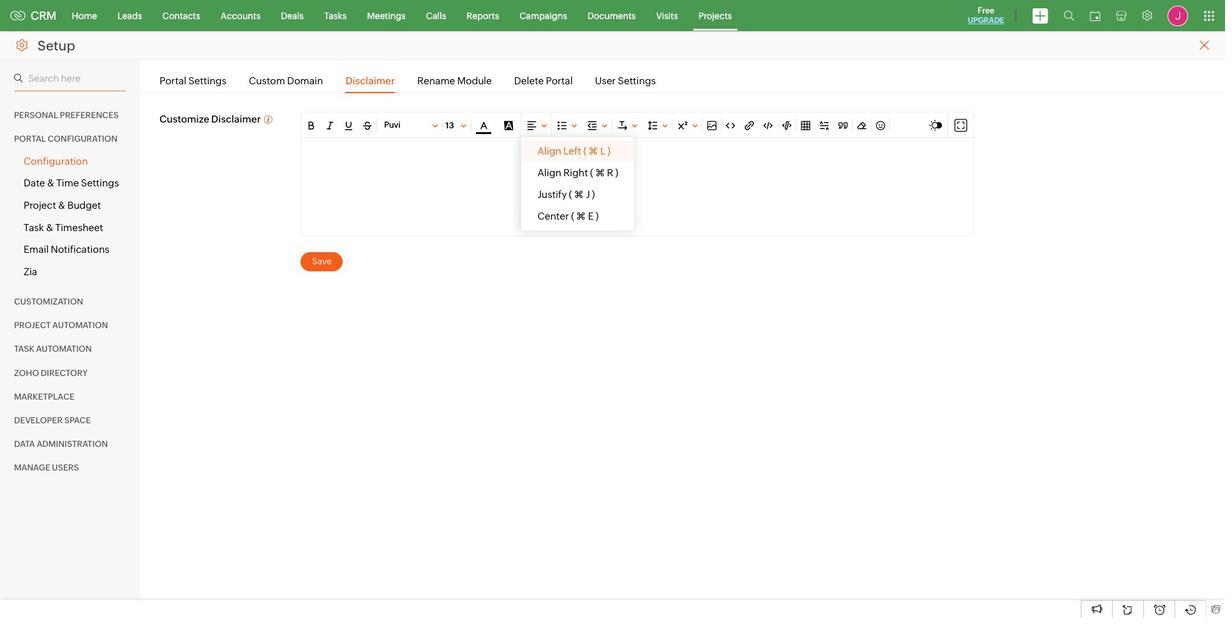 Task type: locate. For each thing, give the bounding box(es) containing it.
meetings link
[[357, 0, 416, 31]]

campaigns
[[520, 11, 568, 21]]

profile element
[[1161, 0, 1197, 31]]

free
[[978, 6, 995, 15]]

free upgrade
[[968, 6, 1005, 25]]

calls link
[[416, 0, 457, 31]]

crm
[[31, 9, 57, 22]]

accounts
[[221, 11, 261, 21]]

reports
[[467, 11, 499, 21]]

calendar image
[[1091, 11, 1101, 21]]

projects link
[[689, 0, 743, 31]]

profile image
[[1168, 5, 1189, 26]]

home link
[[62, 0, 107, 31]]

visits link
[[646, 0, 689, 31]]

deals
[[281, 11, 304, 21]]



Task type: vqa. For each thing, say whether or not it's contained in the screenshot.
size "image"
no



Task type: describe. For each thing, give the bounding box(es) containing it.
contacts
[[163, 11, 200, 21]]

create menu image
[[1033, 8, 1049, 23]]

reports link
[[457, 0, 510, 31]]

create menu element
[[1025, 0, 1057, 31]]

tasks
[[324, 11, 347, 21]]

projects
[[699, 11, 733, 21]]

crm link
[[10, 9, 57, 22]]

search element
[[1057, 0, 1083, 31]]

contacts link
[[152, 0, 211, 31]]

visits
[[657, 11, 678, 21]]

leads link
[[107, 0, 152, 31]]

accounts link
[[211, 0, 271, 31]]

campaigns link
[[510, 0, 578, 31]]

deals link
[[271, 0, 314, 31]]

meetings
[[367, 11, 406, 21]]

calls
[[426, 11, 446, 21]]

upgrade
[[968, 16, 1005, 25]]

tasks link
[[314, 0, 357, 31]]

search image
[[1064, 10, 1075, 21]]

documents link
[[578, 0, 646, 31]]

documents
[[588, 11, 636, 21]]

leads
[[118, 11, 142, 21]]

home
[[72, 11, 97, 21]]



